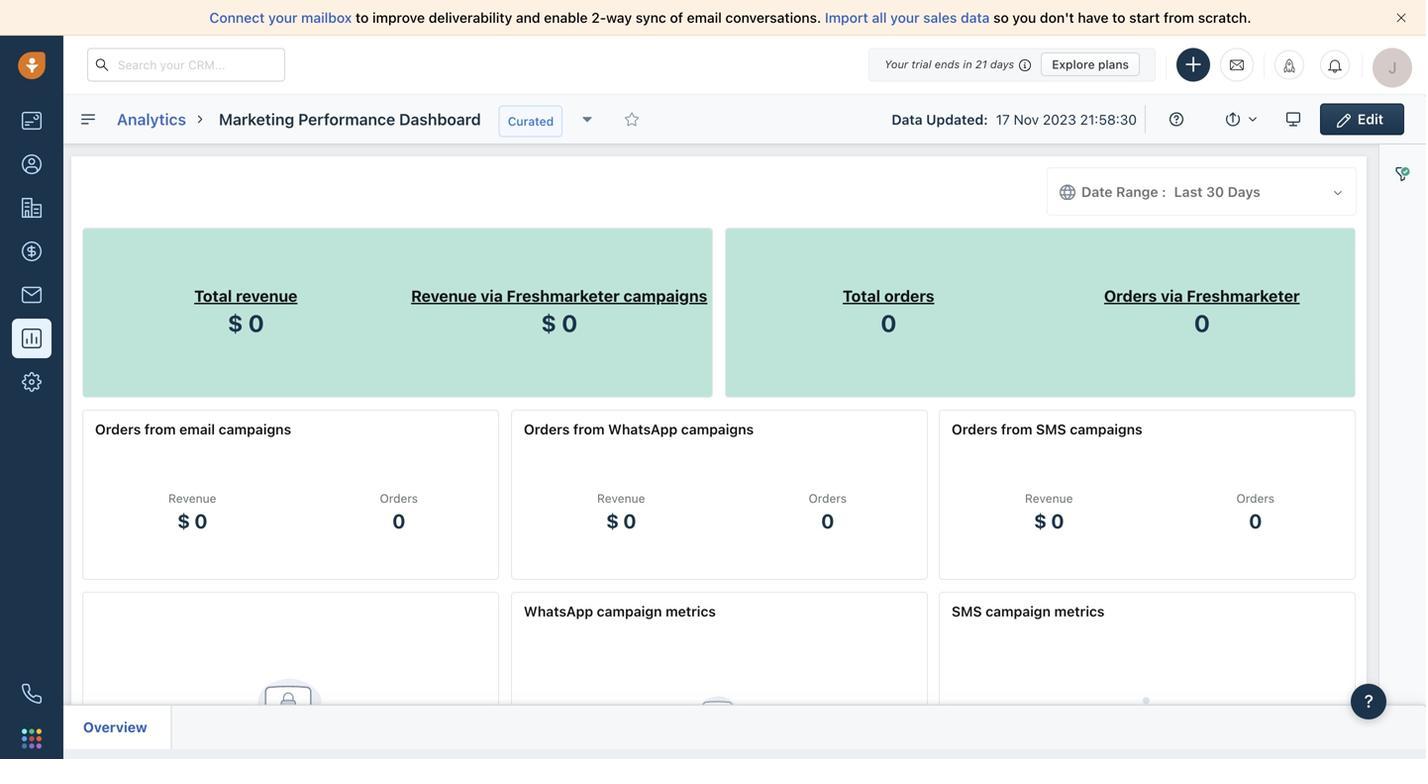Task type: describe. For each thing, give the bounding box(es) containing it.
phone element
[[12, 675, 52, 714]]

import
[[825, 9, 868, 26]]

start
[[1129, 9, 1160, 26]]

connect
[[209, 9, 265, 26]]

email
[[687, 9, 722, 26]]

and
[[516, 9, 540, 26]]

connect your mailbox link
[[209, 9, 356, 26]]

2 your from the left
[[891, 9, 920, 26]]

scratch.
[[1198, 9, 1252, 26]]

connect your mailbox to improve deliverability and enable 2-way sync of email conversations. import all your sales data so you don't have to start from scratch.
[[209, 9, 1252, 26]]

your
[[885, 58, 909, 71]]

from
[[1164, 9, 1195, 26]]

have
[[1078, 9, 1109, 26]]

explore plans link
[[1041, 52, 1140, 76]]

2-
[[592, 9, 606, 26]]

deliverability
[[429, 9, 512, 26]]

email image
[[1230, 57, 1244, 73]]

Search your CRM... text field
[[87, 48, 285, 82]]

phone image
[[22, 684, 42, 704]]

ends
[[935, 58, 960, 71]]

all
[[872, 9, 887, 26]]

in
[[963, 58, 972, 71]]

way
[[606, 9, 632, 26]]

close image
[[1397, 13, 1407, 23]]

21
[[975, 58, 987, 71]]

you
[[1013, 9, 1036, 26]]



Task type: locate. For each thing, give the bounding box(es) containing it.
explore plans
[[1052, 57, 1129, 71]]

2 to from the left
[[1112, 9, 1126, 26]]

import all your sales data link
[[825, 9, 994, 26]]

enable
[[544, 9, 588, 26]]

0 horizontal spatial your
[[268, 9, 298, 26]]

don't
[[1040, 9, 1074, 26]]

1 to from the left
[[356, 9, 369, 26]]

of
[[670, 9, 683, 26]]

sync
[[636, 9, 666, 26]]

1 your from the left
[[268, 9, 298, 26]]

your
[[268, 9, 298, 26], [891, 9, 920, 26]]

plans
[[1098, 57, 1129, 71]]

1 horizontal spatial to
[[1112, 9, 1126, 26]]

to left "start" on the right
[[1112, 9, 1126, 26]]

your right all at right top
[[891, 9, 920, 26]]

days
[[990, 58, 1015, 71]]

conversations.
[[726, 9, 821, 26]]

mailbox
[[301, 9, 352, 26]]

trial
[[912, 58, 932, 71]]

to
[[356, 9, 369, 26], [1112, 9, 1126, 26]]

1 horizontal spatial your
[[891, 9, 920, 26]]

to right mailbox
[[356, 9, 369, 26]]

explore
[[1052, 57, 1095, 71]]

data
[[961, 9, 990, 26]]

freshworks switcher image
[[22, 729, 42, 749]]

sales
[[923, 9, 957, 26]]

so
[[994, 9, 1009, 26]]

your left mailbox
[[268, 9, 298, 26]]

improve
[[372, 9, 425, 26]]

your trial ends in 21 days
[[885, 58, 1015, 71]]

0 horizontal spatial to
[[356, 9, 369, 26]]



Task type: vqa. For each thing, say whether or not it's contained in the screenshot.
contact
no



